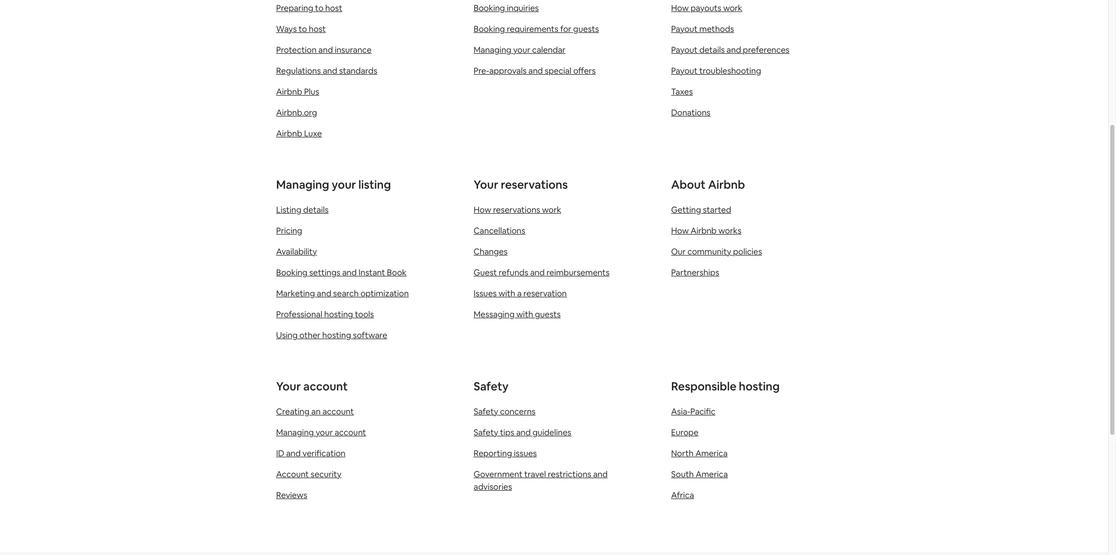 Task type: describe. For each thing, give the bounding box(es) containing it.
preparing to host
[[276, 3, 343, 14]]

how payouts work
[[672, 3, 743, 14]]

ways
[[276, 24, 297, 35]]

work for how reservations work
[[542, 204, 562, 215]]

availability link
[[276, 246, 317, 257]]

0 vertical spatial account
[[304, 379, 348, 394]]

works
[[719, 225, 742, 236]]

north
[[672, 448, 694, 459]]

your for your reservations
[[474, 177, 499, 192]]

professional hosting tools
[[276, 309, 374, 320]]

managing your account
[[276, 427, 366, 438]]

tools
[[355, 309, 374, 320]]

account security
[[276, 469, 342, 480]]

reporting
[[474, 448, 512, 459]]

messaging with guests
[[474, 309, 561, 320]]

your for listing
[[332, 177, 356, 192]]

safety tips and guidelines
[[474, 427, 572, 438]]

payout for payout methods
[[672, 24, 698, 35]]

id and verification link
[[276, 448, 346, 459]]

using
[[276, 330, 298, 341]]

insurance
[[335, 44, 372, 55]]

government travel restrictions and advisories
[[474, 469, 608, 493]]

pricing
[[276, 225, 302, 236]]

calendar
[[533, 44, 566, 55]]

search
[[333, 288, 359, 299]]

government travel restrictions and advisories link
[[474, 469, 608, 493]]

preparing to host link
[[276, 3, 343, 14]]

your for account
[[316, 427, 333, 438]]

ways to host
[[276, 24, 326, 35]]

how for how airbnb works
[[672, 225, 689, 236]]

africa
[[672, 490, 695, 501]]

1 vertical spatial hosting
[[323, 330, 351, 341]]

america for north america
[[696, 448, 728, 459]]

methods
[[700, 24, 735, 35]]

booking inquiries
[[474, 3, 539, 14]]

and down protection and insurance "link"
[[323, 65, 337, 76]]

professional
[[276, 309, 323, 320]]

government
[[474, 469, 523, 480]]

and up troubleshooting
[[727, 44, 742, 55]]

and left special
[[529, 65, 543, 76]]

0 horizontal spatial guests
[[535, 309, 561, 320]]

your account
[[276, 379, 348, 394]]

reporting issues
[[474, 448, 537, 459]]

instant
[[359, 267, 385, 278]]

managing for managing your account
[[276, 427, 314, 438]]

inquiries
[[507, 3, 539, 14]]

airbnb.org link
[[276, 107, 317, 118]]

booking settings and instant book
[[276, 267, 407, 278]]

ways to host link
[[276, 24, 326, 35]]

how airbnb works link
[[672, 225, 742, 236]]

airbnb luxe
[[276, 128, 322, 139]]

plus
[[304, 86, 319, 97]]

south
[[672, 469, 694, 480]]

getting started link
[[672, 204, 732, 215]]

reviews
[[276, 490, 308, 501]]

europe
[[672, 427, 699, 438]]

airbnb plus
[[276, 86, 319, 97]]

work for how payouts work
[[724, 3, 743, 14]]

asia-pacific
[[672, 406, 716, 417]]

luxe
[[304, 128, 322, 139]]

account security link
[[276, 469, 342, 480]]

asia-pacific link
[[672, 406, 716, 417]]

offers
[[574, 65, 596, 76]]

professional hosting tools link
[[276, 309, 374, 320]]

pricing link
[[276, 225, 302, 236]]

and up search
[[342, 267, 357, 278]]

managing your calendar link
[[474, 44, 566, 55]]

how airbnb works
[[672, 225, 742, 236]]

africa link
[[672, 490, 695, 501]]

account for an
[[323, 406, 354, 417]]

to for preparing
[[315, 3, 324, 14]]

cancellations
[[474, 225, 526, 236]]

our community policies link
[[672, 246, 763, 257]]

safety for safety
[[474, 379, 509, 394]]

id
[[276, 448, 285, 459]]

regulations and standards link
[[276, 65, 378, 76]]

protection and insurance link
[[276, 44, 372, 55]]

managing for managing your listing
[[276, 177, 329, 192]]

and up regulations and standards
[[319, 44, 333, 55]]

changes link
[[474, 246, 508, 257]]

partnerships link
[[672, 267, 720, 278]]

reporting issues link
[[474, 448, 537, 459]]

booking requirements for guests
[[474, 24, 599, 35]]

availability
[[276, 246, 317, 257]]

hosting for professional
[[324, 309, 353, 320]]

using other hosting software link
[[276, 330, 388, 341]]

protection and insurance
[[276, 44, 372, 55]]

details for payout
[[700, 44, 725, 55]]

getting started
[[672, 204, 732, 215]]

and right tips
[[517, 427, 531, 438]]

safety concerns link
[[474, 406, 536, 417]]

how payouts work link
[[672, 3, 743, 14]]

safety for safety concerns
[[474, 406, 499, 417]]

listing
[[276, 204, 302, 215]]

0 vertical spatial guests
[[574, 24, 599, 35]]

with for messaging
[[517, 309, 534, 320]]

and right 'id'
[[286, 448, 301, 459]]

about airbnb
[[672, 177, 746, 192]]

payouts
[[691, 3, 722, 14]]

standards
[[339, 65, 378, 76]]

account
[[276, 469, 309, 480]]

to for ways
[[299, 24, 307, 35]]

marketing and search optimization
[[276, 288, 409, 299]]

about
[[672, 177, 706, 192]]

reservations for your
[[501, 177, 568, 192]]



Task type: locate. For each thing, give the bounding box(es) containing it.
messaging
[[474, 309, 515, 320]]

details for listing
[[303, 204, 329, 215]]

to right ways
[[299, 24, 307, 35]]

and inside government travel restrictions and advisories
[[594, 469, 608, 480]]

1 horizontal spatial work
[[724, 3, 743, 14]]

to right preparing
[[315, 3, 324, 14]]

airbnb down airbnb.org
[[276, 128, 302, 139]]

1 horizontal spatial details
[[700, 44, 725, 55]]

listing details link
[[276, 204, 329, 215]]

details
[[700, 44, 725, 55], [303, 204, 329, 215]]

airbnb up airbnb.org
[[276, 86, 302, 97]]

details right listing
[[303, 204, 329, 215]]

1 vertical spatial host
[[309, 24, 326, 35]]

our
[[672, 246, 686, 257]]

2 payout from the top
[[672, 44, 698, 55]]

regulations and standards
[[276, 65, 378, 76]]

optimization
[[361, 288, 409, 299]]

airbnb.org
[[276, 107, 317, 118]]

reservations down your reservations
[[493, 204, 541, 215]]

booking
[[474, 3, 505, 14], [474, 24, 505, 35], [276, 267, 308, 278]]

0 vertical spatial reservations
[[501, 177, 568, 192]]

host up ways to host at the left top of page
[[326, 3, 343, 14]]

id and verification
[[276, 448, 346, 459]]

safety left concerns
[[474, 406, 499, 417]]

how for how reservations work
[[474, 204, 492, 215]]

creating an account
[[276, 406, 354, 417]]

0 vertical spatial hosting
[[324, 309, 353, 320]]

your for calendar
[[514, 44, 531, 55]]

0 vertical spatial host
[[326, 3, 343, 14]]

safety for safety tips and guidelines
[[474, 427, 499, 438]]

issues
[[474, 288, 497, 299]]

book
[[387, 267, 407, 278]]

pre-approvals and special offers
[[474, 65, 596, 76]]

safety tips and guidelines link
[[474, 427, 572, 438]]

managing for managing your calendar
[[474, 44, 512, 55]]

0 horizontal spatial your
[[276, 379, 301, 394]]

payout for payout details and preferences
[[672, 44, 698, 55]]

using other hosting software
[[276, 330, 388, 341]]

refunds
[[499, 267, 529, 278]]

0 vertical spatial your
[[474, 177, 499, 192]]

2 vertical spatial managing
[[276, 427, 314, 438]]

0 vertical spatial payout
[[672, 24, 698, 35]]

account
[[304, 379, 348, 394], [323, 406, 354, 417], [335, 427, 366, 438]]

booking for booking requirements for guests
[[474, 24, 505, 35]]

with left a
[[499, 288, 516, 299]]

america
[[696, 448, 728, 459], [696, 469, 728, 480]]

how reservations work
[[474, 204, 562, 215]]

account up verification
[[335, 427, 366, 438]]

airbnb luxe link
[[276, 128, 322, 139]]

1 horizontal spatial guests
[[574, 24, 599, 35]]

america for south america
[[696, 469, 728, 480]]

booking for booking inquiries
[[474, 3, 505, 14]]

reservation
[[524, 288, 567, 299]]

pre-approvals and special offers link
[[474, 65, 596, 76]]

and up reservation
[[531, 267, 545, 278]]

0 vertical spatial safety
[[474, 379, 509, 394]]

pre-
[[474, 65, 490, 76]]

host for ways to host
[[309, 24, 326, 35]]

host
[[326, 3, 343, 14], [309, 24, 326, 35]]

your
[[514, 44, 531, 55], [332, 177, 356, 192], [316, 427, 333, 438]]

payout
[[672, 24, 698, 35], [672, 44, 698, 55], [672, 65, 698, 76]]

1 safety from the top
[[474, 379, 509, 394]]

and
[[319, 44, 333, 55], [727, 44, 742, 55], [323, 65, 337, 76], [529, 65, 543, 76], [342, 267, 357, 278], [531, 267, 545, 278], [317, 288, 332, 299], [517, 427, 531, 438], [286, 448, 301, 459], [594, 469, 608, 480]]

payout methods link
[[672, 24, 735, 35]]

america down north america
[[696, 469, 728, 480]]

payout up taxes link
[[672, 65, 698, 76]]

payout down "payouts"
[[672, 24, 698, 35]]

1 vertical spatial guests
[[535, 309, 561, 320]]

your up creating
[[276, 379, 301, 394]]

managing down creating
[[276, 427, 314, 438]]

hosting for responsible
[[739, 379, 780, 394]]

1 vertical spatial booking
[[474, 24, 505, 35]]

donations link
[[672, 107, 711, 118]]

software
[[353, 330, 388, 341]]

1 vertical spatial managing
[[276, 177, 329, 192]]

0 vertical spatial your
[[514, 44, 531, 55]]

issues with a reservation link
[[474, 288, 567, 299]]

how up our on the top of page
[[672, 225, 689, 236]]

0 horizontal spatial work
[[542, 204, 562, 215]]

safety up 'safety concerns'
[[474, 379, 509, 394]]

airbnb down getting started link
[[691, 225, 717, 236]]

3 payout from the top
[[672, 65, 698, 76]]

with
[[499, 288, 516, 299], [517, 309, 534, 320]]

0 vertical spatial booking
[[474, 3, 505, 14]]

and down settings
[[317, 288, 332, 299]]

issues with a reservation
[[474, 288, 567, 299]]

details up payout troubleshooting
[[700, 44, 725, 55]]

2 safety from the top
[[474, 406, 499, 417]]

settings
[[310, 267, 341, 278]]

booking requirements for guests link
[[474, 24, 599, 35]]

managing
[[474, 44, 512, 55], [276, 177, 329, 192], [276, 427, 314, 438]]

messaging with guests link
[[474, 309, 561, 320]]

0 vertical spatial to
[[315, 3, 324, 14]]

host for preparing to host
[[326, 3, 343, 14]]

community
[[688, 246, 732, 257]]

1 horizontal spatial with
[[517, 309, 534, 320]]

1 vertical spatial with
[[517, 309, 534, 320]]

how left "payouts"
[[672, 3, 689, 14]]

2 vertical spatial safety
[[474, 427, 499, 438]]

a
[[518, 288, 522, 299]]

work down your reservations
[[542, 204, 562, 215]]

your for your account
[[276, 379, 301, 394]]

2 vertical spatial account
[[335, 427, 366, 438]]

special
[[545, 65, 572, 76]]

0 vertical spatial managing
[[474, 44, 512, 55]]

0 horizontal spatial with
[[499, 288, 516, 299]]

1 vertical spatial account
[[323, 406, 354, 417]]

your up how reservations work link
[[474, 177, 499, 192]]

0 horizontal spatial to
[[299, 24, 307, 35]]

south america link
[[672, 469, 728, 480]]

payout troubleshooting
[[672, 65, 762, 76]]

1 horizontal spatial your
[[474, 177, 499, 192]]

account right an
[[323, 406, 354, 417]]

tips
[[500, 427, 515, 438]]

other
[[300, 330, 321, 341]]

and right restrictions
[[594, 469, 608, 480]]

0 vertical spatial details
[[700, 44, 725, 55]]

0 vertical spatial work
[[724, 3, 743, 14]]

managing your calendar
[[474, 44, 566, 55]]

reimbursements
[[547, 267, 610, 278]]

airbnb
[[276, 86, 302, 97], [276, 128, 302, 139], [709, 177, 746, 192], [691, 225, 717, 236]]

airbnb up started
[[709, 177, 746, 192]]

1 vertical spatial work
[[542, 204, 562, 215]]

managing up pre-
[[474, 44, 512, 55]]

2 vertical spatial hosting
[[739, 379, 780, 394]]

host up protection and insurance "link"
[[309, 24, 326, 35]]

marketing and search optimization link
[[276, 288, 409, 299]]

payout for payout troubleshooting
[[672, 65, 698, 76]]

guests down reservation
[[535, 309, 561, 320]]

booking up marketing
[[276, 267, 308, 278]]

1 vertical spatial how
[[474, 204, 492, 215]]

your down requirements on the top of page
[[514, 44, 531, 55]]

3 safety from the top
[[474, 427, 499, 438]]

1 vertical spatial america
[[696, 469, 728, 480]]

reviews link
[[276, 490, 308, 501]]

how for how payouts work
[[672, 3, 689, 14]]

your reservations
[[474, 177, 568, 192]]

verification
[[303, 448, 346, 459]]

reservations for how
[[493, 204, 541, 215]]

booking left the inquiries at the left
[[474, 3, 505, 14]]

1 vertical spatial your
[[276, 379, 301, 394]]

partnerships
[[672, 267, 720, 278]]

1 vertical spatial to
[[299, 24, 307, 35]]

reservations up how reservations work
[[501, 177, 568, 192]]

booking settings and instant book link
[[276, 267, 407, 278]]

your left listing
[[332, 177, 356, 192]]

asia-
[[672, 406, 691, 417]]

responsible
[[672, 379, 737, 394]]

1 horizontal spatial to
[[315, 3, 324, 14]]

1 vertical spatial safety
[[474, 406, 499, 417]]

protection
[[276, 44, 317, 55]]

listing details
[[276, 204, 329, 215]]

0 vertical spatial america
[[696, 448, 728, 459]]

work up methods
[[724, 3, 743, 14]]

started
[[703, 204, 732, 215]]

how reservations work link
[[474, 204, 562, 215]]

advisories
[[474, 482, 512, 493]]

america up south america "link"
[[696, 448, 728, 459]]

north america
[[672, 448, 728, 459]]

safety
[[474, 379, 509, 394], [474, 406, 499, 417], [474, 427, 499, 438]]

payout details and preferences
[[672, 44, 790, 55]]

payout down payout methods link
[[672, 44, 698, 55]]

taxes
[[672, 86, 693, 97]]

0 vertical spatial with
[[499, 288, 516, 299]]

reservations
[[501, 177, 568, 192], [493, 204, 541, 215]]

north america link
[[672, 448, 728, 459]]

payout details and preferences link
[[672, 44, 790, 55]]

booking for booking settings and instant book
[[276, 267, 308, 278]]

2 vertical spatial payout
[[672, 65, 698, 76]]

guests
[[574, 24, 599, 35], [535, 309, 561, 320]]

2 vertical spatial booking
[[276, 267, 308, 278]]

your up verification
[[316, 427, 333, 438]]

2 vertical spatial your
[[316, 427, 333, 438]]

1 vertical spatial reservations
[[493, 204, 541, 215]]

account for your
[[335, 427, 366, 438]]

guests right for
[[574, 24, 599, 35]]

to
[[315, 3, 324, 14], [299, 24, 307, 35]]

creating an account link
[[276, 406, 354, 417]]

requirements
[[507, 24, 559, 35]]

managing up the listing details
[[276, 177, 329, 192]]

1 vertical spatial details
[[303, 204, 329, 215]]

booking down booking inquiries link
[[474, 24, 505, 35]]

managing your listing
[[276, 177, 391, 192]]

with for issues
[[499, 288, 516, 299]]

creating
[[276, 406, 310, 417]]

1 vertical spatial your
[[332, 177, 356, 192]]

how up cancellations link at the top left of the page
[[474, 204, 492, 215]]

guest refunds and reimbursements
[[474, 267, 610, 278]]

guidelines
[[533, 427, 572, 438]]

2 vertical spatial how
[[672, 225, 689, 236]]

marketing
[[276, 288, 315, 299]]

work
[[724, 3, 743, 14], [542, 204, 562, 215]]

1 vertical spatial payout
[[672, 44, 698, 55]]

0 horizontal spatial details
[[303, 204, 329, 215]]

0 vertical spatial how
[[672, 3, 689, 14]]

listing
[[359, 177, 391, 192]]

1 payout from the top
[[672, 24, 698, 35]]

safety left tips
[[474, 427, 499, 438]]

policies
[[734, 246, 763, 257]]

account up an
[[304, 379, 348, 394]]

an
[[312, 406, 321, 417]]

with down "issues with a reservation" link
[[517, 309, 534, 320]]



Task type: vqa. For each thing, say whether or not it's contained in the screenshot.
part
no



